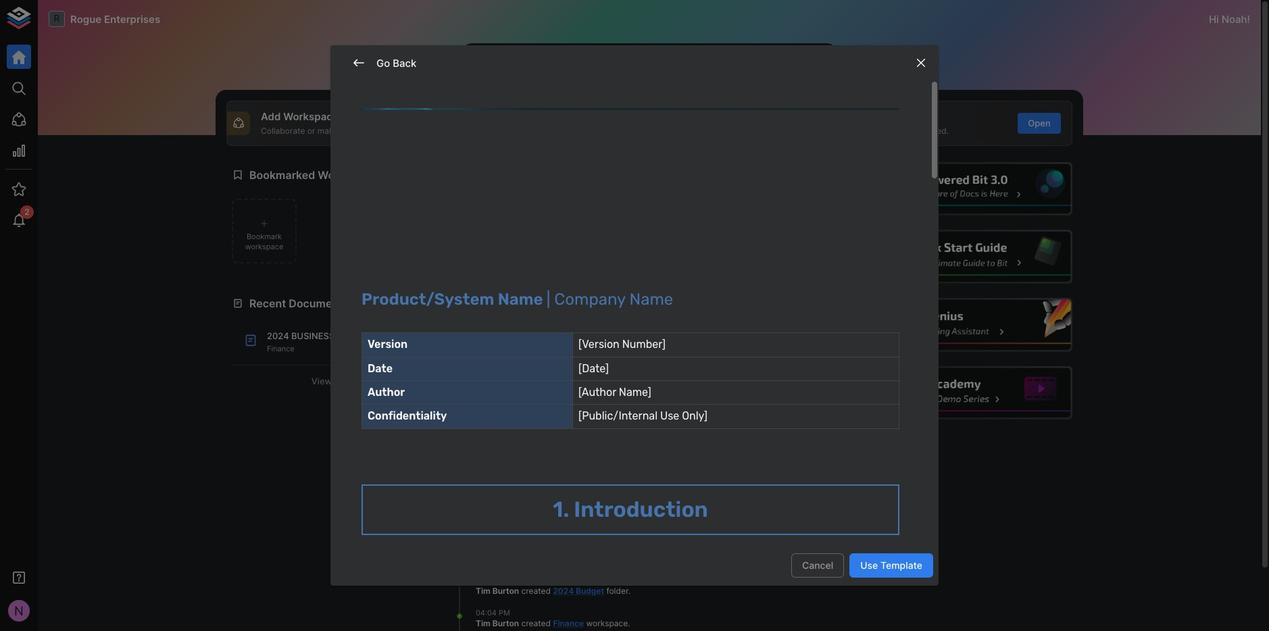 Task type: describe. For each thing, give the bounding box(es) containing it.
make
[[318, 126, 338, 136]]

all
[[334, 376, 345, 386]]

2024 budget link
[[553, 586, 604, 596]]

inspired.
[[916, 126, 949, 136]]

add for add
[[460, 118, 477, 128]]

finance link for to
[[598, 410, 629, 420]]

04:12
[[476, 400, 495, 409]]

1 name from the left
[[498, 290, 543, 309]]

collaborate
[[261, 126, 305, 136]]

business for 2024 business plan
[[571, 366, 611, 376]]

finance inside 2024 business plan finance
[[267, 344, 294, 353]]

add workspace collaborate or make it private.
[[261, 110, 376, 136]]

found.
[[770, 426, 796, 437]]

2024 inside 04:07 pm tim burton created 2024 budget folder .
[[553, 586, 574, 596]]

rogue
[[70, 13, 101, 25]]

bookmarked
[[249, 168, 315, 182]]

recently favorited
[[678, 297, 776, 310]]

pm for 04:04 pm tim burton created finance workspace .
[[499, 608, 510, 617]]

burton for finance
[[492, 618, 519, 629]]

tax
[[576, 498, 590, 508]]

document
[[500, 378, 538, 388]]

[author name]
[[578, 386, 651, 399]]

gallery
[[880, 110, 915, 123]]

get
[[901, 126, 914, 136]]

[author
[[578, 386, 616, 399]]

1. introduction
[[553, 497, 708, 522]]

1.
[[553, 497, 569, 522]]

04:04
[[476, 608, 497, 617]]

3 help image from the top
[[869, 298, 1072, 352]]

hi noah !
[[1209, 13, 1250, 25]]

cancel button
[[791, 553, 844, 578]]

faster
[[860, 126, 882, 136]]

enterprises
[[104, 13, 160, 25]]

2024 business plan link
[[476, 366, 611, 388]]

04:07 for 04:07 pm tim burton created 2024 budget folder .
[[476, 575, 496, 585]]

. inside 04:12 pm noah lott to finance workspace .
[[517, 422, 520, 432]]

04:04 pm tim burton created finance workspace .
[[476, 608, 630, 629]]

[version number]
[[578, 338, 666, 351]]

company
[[554, 290, 626, 309]]

2024 for 2024 tax documents
[[553, 498, 574, 508]]

workspace for noah
[[476, 422, 517, 432]]

created up document .
[[516, 366, 546, 376]]

workspaces
[[318, 168, 383, 182]]

back
[[393, 57, 417, 70]]

2024 business plan finance
[[267, 331, 361, 353]]

2024 business plan
[[476, 366, 611, 388]]

. inside 04:07 pm tim burton created 2024 budget folder .
[[628, 586, 630, 596]]

favorited
[[726, 297, 776, 310]]

2024 for 2024 business plan finance
[[267, 331, 289, 342]]

created inside 04:07 pm tim burton created 2024 budget folder .
[[521, 586, 551, 596]]

n
[[14, 603, 24, 618]]

pm for 04:07 pm tim burton created 2024 budget folder .
[[498, 575, 509, 585]]

2 help image from the top
[[869, 230, 1072, 284]]

burton for 2024
[[492, 586, 519, 596]]

. down noah lott created
[[538, 378, 540, 388]]

view all button
[[232, 371, 424, 392]]

author
[[368, 386, 405, 399]]

template gallery create faster and get inspired.
[[832, 110, 949, 136]]

open
[[1028, 118, 1051, 128]]

it
[[340, 126, 345, 136]]

finance for noah lott
[[598, 410, 629, 420]]

number]
[[622, 338, 666, 351]]

04:07 pm tim burton created 2024 budget folder .
[[476, 575, 630, 596]]

private.
[[348, 126, 376, 136]]

date
[[368, 362, 393, 375]]

today
[[454, 328, 480, 339]]

plan for 2024 business plan
[[476, 378, 498, 388]]

document .
[[500, 378, 540, 388]]

favorites
[[731, 426, 767, 437]]

and
[[885, 126, 899, 136]]

go
[[376, 57, 390, 70]]

open button
[[1018, 113, 1061, 134]]

tim for 2024
[[476, 586, 490, 596]]

n button
[[4, 596, 34, 626]]

finance link for created
[[553, 618, 584, 629]]

[version
[[578, 338, 620, 351]]

1 help image from the top
[[869, 162, 1072, 216]]

bookmark
[[247, 232, 282, 241]]

budget
[[576, 586, 604, 596]]

pm for 04:07 pm
[[498, 531, 509, 541]]

2024 tax documents
[[476, 498, 590, 519]]

name]
[[619, 386, 651, 399]]

confidentiality
[[368, 410, 447, 423]]

2 name from the left
[[630, 290, 673, 309]]

r
[[54, 13, 60, 24]]

workspace activities
[[464, 297, 574, 310]]

activities
[[525, 297, 574, 310]]

!
[[1247, 13, 1250, 25]]

noah lott created
[[476, 366, 548, 376]]



Task type: locate. For each thing, give the bounding box(es) containing it.
1 vertical spatial template
[[880, 559, 922, 571]]

template inside use template button
[[880, 559, 922, 571]]

use left only]
[[660, 410, 679, 423]]

0 vertical spatial lott
[[498, 366, 514, 376]]

recently
[[678, 297, 724, 310]]

no favorites found.
[[717, 426, 796, 437]]

version
[[368, 338, 408, 351]]

0 horizontal spatial workspace
[[283, 110, 338, 123]]

1 horizontal spatial workspace
[[464, 297, 522, 310]]

|
[[547, 290, 550, 309]]

help image
[[869, 162, 1072, 216], [869, 230, 1072, 284], [869, 298, 1072, 352], [869, 366, 1072, 420]]

2 vertical spatial workspace
[[586, 618, 628, 629]]

pm down 04:07 pm
[[498, 575, 509, 585]]

add for add workspace collaborate or make it private.
[[261, 110, 281, 123]]

0 vertical spatial use
[[660, 410, 679, 423]]

finance link
[[598, 410, 629, 420], [553, 618, 584, 629]]

finance right to
[[598, 410, 629, 420]]

2024 inside 2024 business plan finance
[[267, 331, 289, 342]]

0 vertical spatial plan
[[337, 331, 361, 342]]

tim for finance
[[476, 618, 490, 629]]

0 horizontal spatial finance link
[[553, 618, 584, 629]]

04:07
[[476, 531, 496, 541], [476, 575, 496, 585]]

plan inside 2024 business plan finance
[[337, 331, 361, 342]]

workspace inside button
[[245, 242, 283, 251]]

1 horizontal spatial use
[[860, 559, 878, 571]]

use inside button
[[860, 559, 878, 571]]

0 vertical spatial business
[[291, 331, 335, 342]]

1 vertical spatial plan
[[476, 378, 498, 388]]

created inside 04:04 pm tim burton created finance workspace .
[[521, 618, 551, 629]]

2024 for 2024 business plan
[[548, 366, 569, 376]]

name
[[498, 290, 543, 309], [630, 290, 673, 309]]

lott up document
[[498, 366, 514, 376]]

1 vertical spatial finance link
[[553, 618, 584, 629]]

cancel
[[802, 559, 833, 571]]

0 horizontal spatial documents
[[289, 297, 349, 310]]

use template
[[860, 559, 922, 571]]

2 vertical spatial finance
[[553, 618, 584, 629]]

0 horizontal spatial workspace
[[245, 242, 283, 251]]

pm down 2024 tax documents in the left of the page
[[498, 531, 509, 541]]

view all
[[311, 376, 345, 386]]

hi
[[1209, 13, 1219, 25]]

1 tim from the top
[[476, 586, 490, 596]]

2 horizontal spatial finance
[[598, 410, 629, 420]]

recent
[[249, 297, 286, 310]]

bookmark workspace button
[[232, 199, 297, 264]]

0 horizontal spatial plan
[[337, 331, 361, 342]]

template
[[832, 110, 878, 123], [880, 559, 922, 571]]

0 vertical spatial documents
[[289, 297, 349, 310]]

1 horizontal spatial create
[[740, 118, 768, 128]]

2024
[[267, 331, 289, 342], [548, 366, 569, 376], [553, 498, 574, 508], [553, 586, 574, 596]]

create button
[[732, 113, 775, 134]]

pm up noah lott created
[[497, 356, 509, 365]]

. inside 04:04 pm tim burton created finance workspace .
[[628, 618, 630, 629]]

04:12 pm noah lott to finance workspace .
[[476, 400, 629, 432]]

1 vertical spatial noah
[[476, 366, 496, 376]]

2024 inside 2024 business plan
[[548, 366, 569, 376]]

04:07 pm
[[476, 531, 509, 541]]

0 vertical spatial workspace
[[283, 110, 338, 123]]

workspace up or on the top left of the page
[[283, 110, 338, 123]]

add inside button
[[460, 118, 477, 128]]

business
[[291, 331, 335, 342], [571, 366, 611, 376]]

0 horizontal spatial use
[[660, 410, 679, 423]]

create for create
[[740, 118, 768, 128]]

2 tim from the top
[[476, 618, 490, 629]]

0 horizontal spatial finance
[[267, 344, 294, 353]]

create for template
[[832, 126, 858, 136]]

1 vertical spatial workspace
[[476, 422, 517, 432]]

workspace for tim
[[586, 618, 628, 629]]

only]
[[682, 410, 708, 423]]

add inside the add workspace collaborate or make it private.
[[261, 110, 281, 123]]

business inside 2024 business plan
[[571, 366, 611, 376]]

0 horizontal spatial noah
[[476, 366, 496, 376]]

1 horizontal spatial finance link
[[598, 410, 629, 420]]

name left |
[[498, 290, 543, 309]]

noah inside 04:12 pm noah lott to finance workspace .
[[548, 410, 568, 420]]

0 horizontal spatial business
[[291, 331, 335, 342]]

noah right hi at the right of page
[[1222, 13, 1247, 25]]

2024 left '[date]' at the bottom left
[[548, 366, 569, 376]]

2 vertical spatial noah
[[548, 410, 568, 420]]

noah left to
[[548, 410, 568, 420]]

4 help image from the top
[[869, 366, 1072, 420]]

1 horizontal spatial plan
[[476, 378, 498, 388]]

1 horizontal spatial add
[[460, 118, 477, 128]]

0 horizontal spatial template
[[832, 110, 878, 123]]

workspace inside 04:12 pm noah lott to finance workspace .
[[476, 422, 517, 432]]

. down document
[[517, 422, 520, 432]]

plan up 04:12
[[476, 378, 498, 388]]

finance down '2024 budget' "link"
[[553, 618, 584, 629]]

burton inside 04:04 pm tim burton created finance workspace .
[[492, 618, 519, 629]]

0 horizontal spatial create
[[546, 110, 579, 123]]

1 vertical spatial lott
[[571, 410, 586, 420]]

documents up 04:07 pm
[[476, 509, 521, 519]]

0 horizontal spatial add
[[261, 110, 281, 123]]

[date]
[[578, 362, 609, 375]]

. down folder
[[628, 618, 630, 629]]

plan inside 2024 business plan
[[476, 378, 498, 388]]

burton
[[492, 586, 519, 596], [492, 618, 519, 629]]

0 horizontal spatial lott
[[498, 366, 514, 376]]

04:07 up 04:04
[[476, 575, 496, 585]]

finance inside 04:12 pm noah lott to finance workspace .
[[598, 410, 629, 420]]

0 vertical spatial tim
[[476, 586, 490, 596]]

1 vertical spatial business
[[571, 366, 611, 376]]

1 vertical spatial finance
[[598, 410, 629, 420]]

1 horizontal spatial workspace
[[476, 422, 517, 432]]

workspace down folder
[[586, 618, 628, 629]]

create inside template gallery create faster and get inspired.
[[832, 126, 858, 136]]

0 vertical spatial finance
[[267, 344, 294, 353]]

or
[[307, 126, 315, 136]]

1 vertical spatial documents
[[476, 509, 521, 519]]

1 horizontal spatial lott
[[571, 410, 586, 420]]

1 vertical spatial 04:07
[[476, 575, 496, 585]]

workspace
[[245, 242, 283, 251], [476, 422, 517, 432], [586, 618, 628, 629]]

1 vertical spatial use
[[860, 559, 878, 571]]

business down the recent documents
[[291, 331, 335, 342]]

pm for 04:12 pm noah lott to finance workspace .
[[497, 400, 509, 409]]

04:07 down 2024 tax documents in the left of the page
[[476, 531, 496, 541]]

2024 tax documents link
[[476, 498, 590, 519]]

0 vertical spatial finance link
[[598, 410, 629, 420]]

tim up 04:04
[[476, 586, 490, 596]]

04:07 for 04:07 pm
[[476, 531, 496, 541]]

0 vertical spatial 04:07
[[476, 531, 496, 541]]

documents inside 2024 tax documents
[[476, 509, 521, 519]]

workspace up today
[[464, 297, 522, 310]]

lott left to
[[571, 410, 586, 420]]

2024 left budget
[[553, 586, 574, 596]]

tim inside 04:07 pm tim burton created 2024 budget folder .
[[476, 586, 490, 596]]

0 vertical spatial burton
[[492, 586, 519, 596]]

04:13 pm
[[476, 356, 509, 365]]

go back
[[376, 57, 417, 70]]

create document create
[[546, 110, 768, 128]]

. right budget
[[628, 586, 630, 596]]

use
[[660, 410, 679, 423], [860, 559, 878, 571]]

documents up 2024 business plan finance at the left of page
[[289, 297, 349, 310]]

recent documents
[[249, 297, 349, 310]]

folder
[[606, 586, 628, 596]]

business up [author
[[571, 366, 611, 376]]

0 vertical spatial noah
[[1222, 13, 1247, 25]]

product/system name | company name
[[362, 290, 673, 309]]

1 04:07 from the top
[[476, 531, 496, 541]]

1 horizontal spatial name
[[630, 290, 673, 309]]

created down 04:07 pm tim burton created 2024 budget folder .
[[521, 618, 551, 629]]

add
[[261, 110, 281, 123], [460, 118, 477, 128]]

2 horizontal spatial create
[[832, 126, 858, 136]]

tim inside 04:04 pm tim burton created finance workspace .
[[476, 618, 490, 629]]

0 horizontal spatial name
[[498, 290, 543, 309]]

plan
[[337, 331, 361, 342], [476, 378, 498, 388]]

pm inside 04:04 pm tim burton created finance workspace .
[[499, 608, 510, 617]]

go back dialog
[[330, 46, 939, 631]]

created left the tax
[[519, 498, 553, 508]]

tim
[[476, 586, 490, 596], [476, 618, 490, 629]]

0 vertical spatial template
[[832, 110, 878, 123]]

2 horizontal spatial noah
[[1222, 13, 1247, 25]]

burton inside 04:07 pm tim burton created 2024 budget folder .
[[492, 586, 519, 596]]

lott inside 04:12 pm noah lott to finance workspace .
[[571, 410, 586, 420]]

business for 2024 business plan finance
[[291, 331, 335, 342]]

pm inside 04:12 pm noah lott to finance workspace .
[[497, 400, 509, 409]]

1 horizontal spatial noah
[[548, 410, 568, 420]]

use right 'cancel'
[[860, 559, 878, 571]]

2024 left the tax
[[553, 498, 574, 508]]

workspace
[[283, 110, 338, 123], [464, 297, 522, 310]]

finance down "recent"
[[267, 344, 294, 353]]

pm inside 04:07 pm tim burton created 2024 budget folder .
[[498, 575, 509, 585]]

noah down the 04:13 at left
[[476, 366, 496, 376]]

[public/internal
[[578, 410, 658, 423]]

04:07 inside 04:07 pm tim burton created 2024 budget folder .
[[476, 575, 496, 585]]

2024 inside 2024 tax documents
[[553, 498, 574, 508]]

workspace inside the add workspace collaborate or make it private.
[[283, 110, 338, 123]]

2 04:07 from the top
[[476, 575, 496, 585]]

pm right 04:04
[[499, 608, 510, 617]]

tim down 04:04
[[476, 618, 490, 629]]

view
[[311, 376, 332, 386]]

2024 down "recent"
[[267, 331, 289, 342]]

1 vertical spatial workspace
[[464, 297, 522, 310]]

introduction
[[574, 497, 708, 522]]

finance link right to
[[598, 410, 629, 420]]

[public/internal use only]
[[578, 410, 708, 423]]

pm right 04:12
[[497, 400, 509, 409]]

plan for 2024 business plan finance
[[337, 331, 361, 342]]

2 horizontal spatial workspace
[[586, 618, 628, 629]]

1 burton from the top
[[492, 586, 519, 596]]

pm for 04:13 pm
[[497, 356, 509, 365]]

finance link down '2024 budget' "link"
[[553, 618, 584, 629]]

burton down 04:04
[[492, 618, 519, 629]]

to
[[588, 410, 596, 420]]

document
[[582, 110, 633, 123]]

1 horizontal spatial template
[[880, 559, 922, 571]]

template inside template gallery create faster and get inspired.
[[832, 110, 878, 123]]

1 horizontal spatial documents
[[476, 509, 521, 519]]

name up number]
[[630, 290, 673, 309]]

use template button
[[850, 553, 933, 578]]

create
[[546, 110, 579, 123], [740, 118, 768, 128], [832, 126, 858, 136]]

documents
[[289, 297, 349, 310], [476, 509, 521, 519]]

workspace down bookmark
[[245, 242, 283, 251]]

0 vertical spatial workspace
[[245, 242, 283, 251]]

created
[[516, 366, 546, 376], [519, 498, 553, 508], [521, 586, 551, 596], [521, 618, 551, 629]]

04:13
[[476, 356, 495, 365]]

workspace inside 04:04 pm tim burton created finance workspace .
[[586, 618, 628, 629]]

pm
[[497, 356, 509, 365], [497, 400, 509, 409], [498, 531, 509, 541], [498, 575, 509, 585], [499, 608, 510, 617]]

plan left version
[[337, 331, 361, 342]]

noah
[[1222, 13, 1247, 25], [476, 366, 496, 376], [548, 410, 568, 420]]

1 vertical spatial tim
[[476, 618, 490, 629]]

created up 04:04 pm tim burton created finance workspace .
[[521, 586, 551, 596]]

product/system
[[362, 290, 494, 309]]

2 burton from the top
[[492, 618, 519, 629]]

business inside 2024 business plan finance
[[291, 331, 335, 342]]

1 vertical spatial burton
[[492, 618, 519, 629]]

add button
[[446, 113, 490, 134]]

bookmark workspace
[[245, 232, 283, 251]]

burton up 04:04
[[492, 586, 519, 596]]

rogue enterprises
[[70, 13, 160, 25]]

bookmarked workspaces
[[249, 168, 383, 182]]

finance inside 04:04 pm tim burton created finance workspace .
[[553, 618, 584, 629]]

no
[[717, 426, 728, 437]]

1 horizontal spatial business
[[571, 366, 611, 376]]

1 horizontal spatial finance
[[553, 618, 584, 629]]

finance for tim burton
[[553, 618, 584, 629]]

workspace down 04:12
[[476, 422, 517, 432]]



Task type: vqa. For each thing, say whether or not it's contained in the screenshot.
N
yes



